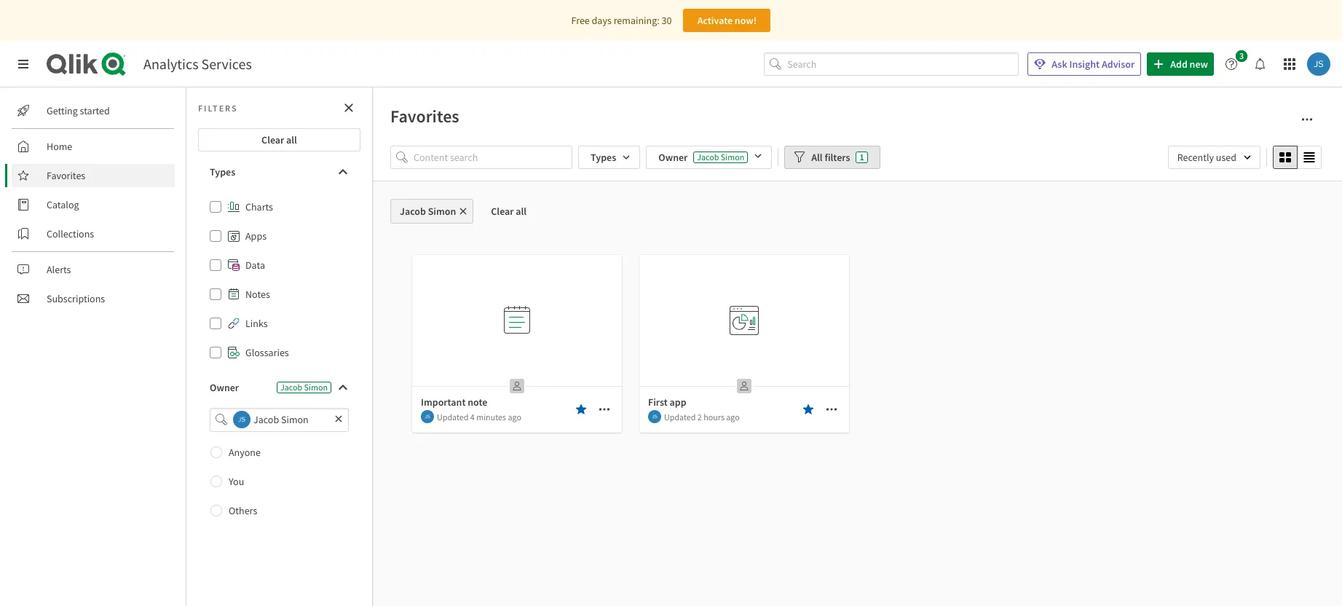 Task type: locate. For each thing, give the bounding box(es) containing it.
updated
[[437, 411, 469, 422], [664, 411, 696, 422]]

jacob simon inside jacob simon button
[[400, 205, 456, 218]]

0 horizontal spatial all
[[286, 133, 297, 146]]

0 horizontal spatial jacob simon
[[281, 382, 328, 393]]

remove from favorites image
[[803, 404, 814, 415]]

None field
[[198, 408, 361, 432]]

clear
[[262, 133, 284, 146], [491, 205, 514, 218]]

updated for app
[[664, 411, 696, 422]]

0 horizontal spatial favorites
[[47, 169, 85, 182]]

0 vertical spatial types
[[591, 151, 616, 164]]

1 horizontal spatial personal element
[[733, 374, 756, 398]]

updated 2 hours ago
[[664, 411, 740, 422]]

1 horizontal spatial jacob simon
[[400, 205, 456, 218]]

activate now!
[[698, 14, 757, 27]]

None text field
[[251, 408, 331, 432]]

0 vertical spatial more actions image
[[1302, 114, 1314, 125]]

1 horizontal spatial types button
[[578, 146, 641, 169]]

clear all button
[[198, 128, 361, 152], [480, 199, 538, 224]]

clear down content search text box
[[491, 205, 514, 218]]

ago right hours
[[727, 411, 740, 422]]

switch view group
[[1273, 146, 1322, 169]]

clear all up charts at the top left of page
[[262, 133, 297, 146]]

2 updated from the left
[[664, 411, 696, 422]]

favorites inside navigation pane element
[[47, 169, 85, 182]]

jacob simon element for important
[[421, 410, 434, 423]]

1 vertical spatial jacob
[[400, 205, 426, 218]]

0 vertical spatial simon
[[721, 152, 745, 162]]

0 vertical spatial jacob simon
[[697, 152, 745, 162]]

0 vertical spatial all
[[286, 133, 297, 146]]

data
[[246, 259, 265, 272]]

first app
[[648, 396, 687, 409]]

2 horizontal spatial jacob
[[697, 152, 719, 162]]

2 jacob simon element from the left
[[648, 410, 661, 423]]

0 horizontal spatial clear all button
[[198, 128, 361, 152]]

jacob simon element for first
[[648, 410, 661, 423]]

jacob simon image
[[1308, 52, 1331, 76]]

all
[[812, 151, 823, 164]]

0 horizontal spatial owner
[[210, 381, 239, 394]]

1 horizontal spatial ago
[[727, 411, 740, 422]]

0 horizontal spatial clear all
[[262, 133, 297, 146]]

jacob simon
[[697, 152, 745, 162], [400, 205, 456, 218], [281, 382, 328, 393]]

used
[[1216, 151, 1237, 164]]

free days remaining: 30
[[572, 14, 672, 27]]

more actions image up switch view group
[[1302, 114, 1314, 125]]

you
[[229, 475, 244, 488]]

2 personal element from the left
[[733, 374, 756, 398]]

important
[[421, 396, 466, 409]]

personal element
[[506, 374, 529, 398], [733, 374, 756, 398]]

jacob simon element down first
[[648, 410, 661, 423]]

filters region
[[390, 143, 1325, 172]]

types for types dropdown button within "filters" region
[[591, 151, 616, 164]]

avatar image
[[233, 411, 251, 429]]

clear all
[[262, 133, 297, 146], [491, 205, 527, 218]]

analytics services element
[[144, 55, 252, 73]]

collections
[[47, 227, 94, 240]]

clear up charts at the top left of page
[[262, 133, 284, 146]]

0 horizontal spatial types
[[210, 165, 235, 178]]

note
[[468, 396, 488, 409]]

all for right clear all button
[[516, 205, 527, 218]]

clear all button down filters on the top
[[198, 128, 361, 152]]

types
[[591, 151, 616, 164], [210, 165, 235, 178]]

jacob simon element down important
[[421, 410, 434, 423]]

more actions image right remove from favorites icon
[[826, 404, 838, 415]]

new
[[1190, 58, 1209, 71]]

2 ago from the left
[[727, 411, 740, 422]]

1 horizontal spatial types
[[591, 151, 616, 164]]

2 vertical spatial jacob
[[281, 382, 302, 393]]

personal element for important note
[[506, 374, 529, 398]]

filters
[[825, 151, 851, 164]]

owner
[[659, 151, 688, 164], [210, 381, 239, 394]]

catalog link
[[12, 193, 175, 216]]

1 horizontal spatial simon
[[428, 205, 456, 218]]

charts
[[246, 200, 273, 213]]

0 horizontal spatial jacob simon element
[[421, 410, 434, 423]]

1 vertical spatial clear all
[[491, 205, 527, 218]]

getting started
[[47, 104, 110, 117]]

jacob simon image for first app
[[648, 410, 661, 423]]

0 vertical spatial clear all
[[262, 133, 297, 146]]

1 vertical spatial clear all button
[[480, 199, 538, 224]]

important note
[[421, 396, 488, 409]]

1 jacob simon image from the left
[[421, 410, 434, 423]]

getting started link
[[12, 99, 175, 122]]

clear all down content search text box
[[491, 205, 527, 218]]

updated down app
[[664, 411, 696, 422]]

jacob simon button
[[390, 199, 474, 224]]

updated down important note
[[437, 411, 469, 422]]

more actions image
[[1302, 114, 1314, 125], [826, 404, 838, 415]]

analytics
[[144, 55, 199, 73]]

jacob simon element
[[421, 410, 434, 423], [648, 410, 661, 423]]

Recently used field
[[1168, 146, 1261, 169]]

1 horizontal spatial clear all
[[491, 205, 527, 218]]

simon inside "filters" region
[[721, 152, 745, 162]]

2 jacob simon image from the left
[[648, 410, 661, 423]]

0 horizontal spatial jacob simon image
[[421, 410, 434, 423]]

2 horizontal spatial simon
[[721, 152, 745, 162]]

2 horizontal spatial jacob simon
[[697, 152, 745, 162]]

jacob simon image down first
[[648, 410, 661, 423]]

0 horizontal spatial simon
[[304, 382, 328, 393]]

glossaries
[[246, 346, 289, 359]]

favorites link
[[12, 164, 175, 187]]

1 ago from the left
[[508, 411, 522, 422]]

insight
[[1070, 58, 1100, 71]]

simon inside button
[[428, 205, 456, 218]]

anyone
[[229, 446, 261, 459]]

1 vertical spatial types
[[210, 165, 235, 178]]

0 horizontal spatial personal element
[[506, 374, 529, 398]]

jacob inside "filters" region
[[697, 152, 719, 162]]

0 vertical spatial jacob
[[697, 152, 719, 162]]

1 vertical spatial favorites
[[47, 169, 85, 182]]

0 horizontal spatial updated
[[437, 411, 469, 422]]

simon
[[721, 152, 745, 162], [428, 205, 456, 218], [304, 382, 328, 393]]

1 vertical spatial clear
[[491, 205, 514, 218]]

ago
[[508, 411, 522, 422], [727, 411, 740, 422]]

personal element up "updated 2 hours ago"
[[733, 374, 756, 398]]

clear for the topmost clear all button
[[262, 133, 284, 146]]

remove from favorites image
[[576, 404, 587, 415]]

1 horizontal spatial favorites
[[390, 105, 459, 127]]

1 vertical spatial more actions image
[[826, 404, 838, 415]]

1 vertical spatial all
[[516, 205, 527, 218]]

more actions image
[[599, 404, 610, 415]]

types inside "filters" region
[[591, 151, 616, 164]]

ask
[[1052, 58, 1068, 71]]

30
[[662, 14, 672, 27]]

jacob inside button
[[400, 205, 426, 218]]

types button inside "filters" region
[[578, 146, 641, 169]]

1 horizontal spatial jacob simon image
[[648, 410, 661, 423]]

2 vertical spatial jacob simon
[[281, 382, 328, 393]]

jacob simon image
[[421, 410, 434, 423], [648, 410, 661, 423]]

types button
[[578, 146, 641, 169], [198, 160, 361, 184]]

1 horizontal spatial clear
[[491, 205, 514, 218]]

1 horizontal spatial jacob
[[400, 205, 426, 218]]

favorites
[[390, 105, 459, 127], [47, 169, 85, 182]]

1 vertical spatial jacob simon
[[400, 205, 456, 218]]

collections link
[[12, 222, 175, 246]]

activate now! link
[[684, 9, 771, 32]]

personal element for first app
[[733, 374, 756, 398]]

0 horizontal spatial clear
[[262, 133, 284, 146]]

jacob
[[697, 152, 719, 162], [400, 205, 426, 218], [281, 382, 302, 393]]

1 updated from the left
[[437, 411, 469, 422]]

1 horizontal spatial updated
[[664, 411, 696, 422]]

alerts
[[47, 263, 71, 276]]

1 vertical spatial simon
[[428, 205, 456, 218]]

0 vertical spatial favorites
[[390, 105, 459, 127]]

minutes
[[477, 411, 506, 422]]

0 horizontal spatial ago
[[508, 411, 522, 422]]

all
[[286, 133, 297, 146], [516, 205, 527, 218]]

1 horizontal spatial owner
[[659, 151, 688, 164]]

ago right the minutes
[[508, 411, 522, 422]]

1 horizontal spatial jacob simon element
[[648, 410, 661, 423]]

1 personal element from the left
[[506, 374, 529, 398]]

apps
[[246, 229, 267, 243]]

1 jacob simon element from the left
[[421, 410, 434, 423]]

jacob simon image down important
[[421, 410, 434, 423]]

ago for first app
[[727, 411, 740, 422]]

1 horizontal spatial all
[[516, 205, 527, 218]]

personal element up the minutes
[[506, 374, 529, 398]]

0 vertical spatial clear
[[262, 133, 284, 146]]

0 vertical spatial owner
[[659, 151, 688, 164]]

clear all button down content search text box
[[480, 199, 538, 224]]



Task type: describe. For each thing, give the bounding box(es) containing it.
links
[[246, 317, 268, 330]]

updated for note
[[437, 411, 469, 422]]

filters
[[198, 102, 238, 113]]

ago for important note
[[508, 411, 522, 422]]

home
[[47, 140, 72, 153]]

Content search text field
[[414, 146, 573, 169]]

jacob simon inside "filters" region
[[697, 152, 745, 162]]

app
[[670, 396, 687, 409]]

2 vertical spatial simon
[[304, 382, 328, 393]]

navigation pane element
[[0, 93, 186, 316]]

1
[[860, 152, 864, 162]]

clear for right clear all button
[[491, 205, 514, 218]]

days
[[592, 14, 612, 27]]

analytics services
[[144, 55, 252, 73]]

notes
[[246, 288, 270, 301]]

subscriptions
[[47, 292, 105, 305]]

started
[[80, 104, 110, 117]]

updated 4 minutes ago
[[437, 411, 522, 422]]

first
[[648, 396, 668, 409]]

recently used
[[1178, 151, 1237, 164]]

catalog
[[47, 198, 79, 211]]

remaining:
[[614, 14, 660, 27]]

2
[[698, 411, 702, 422]]

4
[[470, 411, 475, 422]]

1 horizontal spatial clear all button
[[480, 199, 538, 224]]

jacob simon image for important note
[[421, 410, 434, 423]]

close sidebar menu image
[[17, 58, 29, 70]]

recently
[[1178, 151, 1214, 164]]

1 vertical spatial owner
[[210, 381, 239, 394]]

advisor
[[1102, 58, 1135, 71]]

add new
[[1171, 58, 1209, 71]]

home link
[[12, 135, 175, 158]]

getting
[[47, 104, 78, 117]]

services
[[201, 55, 252, 73]]

add
[[1171, 58, 1188, 71]]

others
[[229, 504, 257, 517]]

clear all for the topmost clear all button
[[262, 133, 297, 146]]

0 horizontal spatial more actions image
[[826, 404, 838, 415]]

owner inside "filters" region
[[659, 151, 688, 164]]

clear all for right clear all button
[[491, 205, 527, 218]]

owner option group
[[198, 438, 361, 525]]

3
[[1240, 50, 1244, 61]]

searchbar element
[[764, 52, 1019, 76]]

alerts link
[[12, 258, 175, 281]]

hours
[[704, 411, 725, 422]]

Search text field
[[788, 52, 1019, 76]]

ask insight advisor
[[1052, 58, 1135, 71]]

now!
[[735, 14, 757, 27]]

free
[[572, 14, 590, 27]]

3 button
[[1220, 50, 1252, 76]]

subscriptions link
[[12, 287, 175, 310]]

0 vertical spatial clear all button
[[198, 128, 361, 152]]

all filters
[[812, 151, 851, 164]]

0 horizontal spatial jacob
[[281, 382, 302, 393]]

ask insight advisor button
[[1028, 52, 1142, 76]]

add new button
[[1148, 52, 1214, 76]]

activate
[[698, 14, 733, 27]]

types for left types dropdown button
[[210, 165, 235, 178]]

all for the topmost clear all button
[[286, 133, 297, 146]]

1 horizontal spatial more actions image
[[1302, 114, 1314, 125]]

0 horizontal spatial types button
[[198, 160, 361, 184]]



Task type: vqa. For each thing, say whether or not it's contained in the screenshot.
Data button
no



